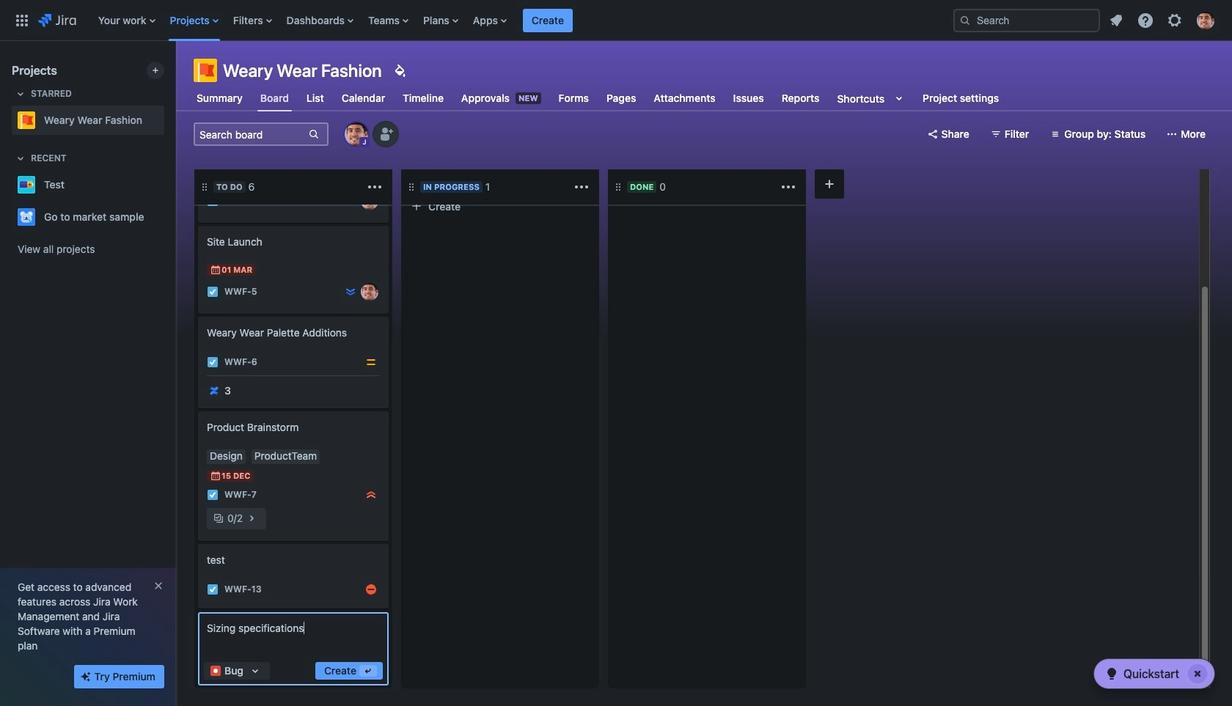 Task type: locate. For each thing, give the bounding box(es) containing it.
show subtasks image
[[243, 510, 260, 527]]

3 column actions menu image from the left
[[780, 178, 797, 196]]

banner
[[0, 0, 1232, 41]]

tab list
[[185, 85, 1011, 111]]

highest image
[[345, 195, 356, 207], [365, 489, 377, 501]]

1 create image from the top
[[189, 216, 207, 233]]

task image right close premium upgrade banner image
[[207, 584, 219, 595]]

2 task image from the top
[[207, 286, 219, 298]]

1 horizontal spatial column actions menu image
[[573, 178, 590, 196]]

task image up due date: 01 march 2024 icon on the top
[[207, 195, 219, 207]]

list item
[[523, 0, 573, 41]]

0 horizontal spatial highest image
[[345, 195, 356, 207]]

primary element
[[9, 0, 942, 41]]

add to starred image
[[160, 176, 177, 194], [160, 208, 177, 226]]

create project image
[[150, 65, 161, 76]]

task image
[[414, 163, 425, 175], [207, 356, 219, 368]]

due date: 29 november 2023 image
[[210, 173, 221, 185], [210, 173, 221, 185]]

0 horizontal spatial column actions menu image
[[366, 178, 384, 196]]

task image down due date: 01 march 2024 icon on the top
[[207, 286, 219, 298]]

search image
[[959, 14, 971, 26]]

2 horizontal spatial column actions menu image
[[780, 178, 797, 196]]

Search field
[[953, 8, 1100, 32]]

confluence image
[[208, 385, 220, 397], [208, 385, 220, 397]]

1 horizontal spatial task image
[[414, 163, 425, 175]]

check image
[[1103, 665, 1120, 683]]

dismiss quickstart image
[[1186, 662, 1209, 686]]

0 vertical spatial task image
[[414, 163, 425, 175]]

settings image
[[1166, 11, 1184, 29]]

medium image
[[365, 356, 377, 368]]

list
[[91, 0, 942, 41], [1103, 7, 1223, 33]]

task image
[[207, 195, 219, 207], [207, 286, 219, 298], [207, 489, 219, 501], [207, 584, 219, 595]]

task image down due date: 15 december 2023 image
[[207, 489, 219, 501]]

0 vertical spatial add to starred image
[[160, 176, 177, 194]]

james peterson image
[[361, 192, 378, 210]]

column actions menu image
[[366, 178, 384, 196], [573, 178, 590, 196], [780, 178, 797, 196]]

create image
[[189, 216, 207, 233], [189, 307, 207, 324], [189, 401, 207, 419], [189, 534, 207, 551]]

0 vertical spatial highest image
[[345, 195, 356, 207]]

task image for medium image
[[207, 356, 219, 368]]

1 vertical spatial task image
[[207, 356, 219, 368]]

1 column actions menu image from the left
[[366, 178, 384, 196]]

appswitcher icon image
[[13, 11, 31, 29]]

jira image
[[38, 11, 76, 29], [38, 11, 76, 29]]

1 vertical spatial add to starred image
[[160, 208, 177, 226]]

due date: 01 march 2024 image
[[210, 264, 221, 276]]

1 vertical spatial highest image
[[365, 489, 377, 501]]

None search field
[[953, 8, 1100, 32]]

0 horizontal spatial task image
[[207, 356, 219, 368]]

add people image
[[377, 125, 395, 143]]

2 column actions menu image from the left
[[573, 178, 590, 196]]

sidebar navigation image
[[160, 59, 192, 88]]



Task type: describe. For each thing, give the bounding box(es) containing it.
3 task image from the top
[[207, 489, 219, 501]]

help image
[[1137, 11, 1154, 29]]

2 create image from the top
[[189, 307, 207, 324]]

set project background image
[[391, 62, 408, 79]]

due date: 01 march 2024 image
[[210, 264, 221, 276]]

3 create image from the top
[[189, 401, 207, 419]]

task image for highest image
[[414, 163, 425, 175]]

1 horizontal spatial list
[[1103, 7, 1223, 33]]

due date: 15 december 2023 image
[[210, 470, 221, 482]]

What needs to be done? text field
[[204, 618, 383, 656]]

4 task image from the top
[[207, 584, 219, 595]]

create column image
[[821, 175, 838, 193]]

lowest image
[[345, 286, 356, 298]]

highest image
[[551, 163, 563, 175]]

4 create image from the top
[[189, 534, 207, 551]]

collapse recent projects image
[[12, 150, 29, 167]]

james peterson image
[[361, 283, 378, 301]]

due date: 15 december 2023 image
[[210, 470, 221, 482]]

1 task image from the top
[[207, 195, 219, 207]]

1 horizontal spatial highest image
[[365, 489, 377, 501]]

medium high image
[[365, 584, 377, 595]]

Search board text field
[[195, 124, 307, 144]]

close premium upgrade banner image
[[153, 580, 164, 592]]

0 horizontal spatial list
[[91, 0, 942, 41]]

notifications image
[[1107, 11, 1125, 29]]

collapse starred projects image
[[12, 85, 29, 103]]

1 add to starred image from the top
[[160, 176, 177, 194]]

remove from starred image
[[160, 111, 177, 129]]

2 add to starred image from the top
[[160, 208, 177, 226]]

your profile and settings image
[[1197, 11, 1214, 29]]



Task type: vqa. For each thing, say whether or not it's contained in the screenshot.
1st Task icon from the top
yes



